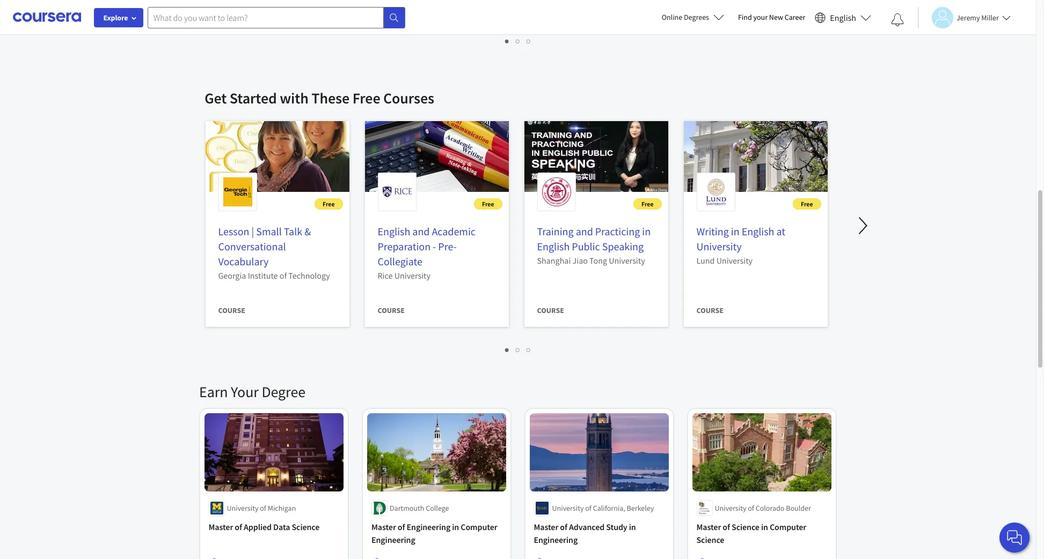Task type: describe. For each thing, give the bounding box(es) containing it.
practicing
[[595, 225, 640, 238]]

course for writing in english at university
[[697, 306, 724, 316]]

these
[[311, 89, 350, 108]]

institute
[[248, 271, 278, 281]]

and for english
[[413, 225, 430, 238]]

master for master of science in computer science
[[697, 522, 721, 533]]

degree
[[262, 383, 305, 402]]

master of advanced study in engineering
[[534, 522, 636, 546]]

What do you want to learn? text field
[[148, 7, 384, 28]]

tong
[[590, 256, 607, 266]]

of for university of colorado boulder
[[748, 504, 754, 514]]

2 for first 2 button
[[516, 36, 520, 46]]

free for writing in english at university
[[801, 200, 813, 208]]

english inside writing in english at university lund university
[[742, 225, 775, 238]]

pre-
[[438, 240, 457, 253]]

earn your degree collection element
[[193, 366, 843, 560]]

english inside training and practicing in english public speaking shanghai jiao tong university
[[537, 240, 570, 253]]

show notifications image
[[891, 13, 904, 26]]

rice
[[378, 271, 393, 281]]

english and academic preparation - pre- collegiate link
[[378, 225, 476, 268]]

1 horizontal spatial science
[[697, 535, 725, 546]]

course for lesson | small talk & conversational vocabulary
[[218, 306, 245, 316]]

engineering for master of engineering in computer engineering
[[371, 535, 415, 546]]

earn your degree
[[199, 383, 305, 402]]

3 for 2 button in get started with these free courses carousel 'element'
[[527, 345, 531, 355]]

university down writing in english at university "link"
[[717, 256, 753, 266]]

in for engineering
[[452, 522, 459, 533]]

started
[[230, 89, 277, 108]]

career
[[785, 12, 805, 22]]

jeremy
[[957, 13, 980, 22]]

technology
[[289, 271, 330, 281]]

next slide image
[[850, 213, 876, 239]]

and for training
[[576, 225, 593, 238]]

berkeley
[[627, 504, 654, 514]]

earn
[[199, 383, 228, 402]]

colorado
[[756, 504, 785, 514]]

in inside master of advanced study in engineering
[[629, 522, 636, 533]]

explore button
[[94, 8, 143, 27]]

english inside english button
[[830, 12, 856, 23]]

study
[[606, 522, 628, 533]]

your
[[753, 12, 768, 22]]

2 for 2 button in get started with these free courses carousel 'element'
[[516, 345, 520, 355]]

free for lesson | small talk & conversational vocabulary
[[323, 200, 335, 208]]

of for university of michigan
[[260, 504, 266, 514]]

english inside english and academic preparation - pre- collegiate rice university
[[378, 225, 411, 238]]

master for master of advanced study in engineering
[[534, 522, 559, 533]]

free for training and practicing in english public speaking
[[642, 200, 654, 208]]

online
[[662, 12, 682, 22]]

of for master of advanced study in engineering
[[560, 522, 568, 533]]

vocabulary
[[218, 255, 269, 268]]

advanced
[[569, 522, 605, 533]]

engineering down college
[[407, 522, 450, 533]]

master for master of applied data science
[[209, 522, 233, 533]]

master of science in computer science link
[[697, 521, 827, 547]]

applied
[[244, 522, 272, 533]]

find
[[738, 12, 752, 22]]

&
[[305, 225, 311, 238]]

training
[[537, 225, 574, 238]]

master of advanced study in engineering link
[[534, 521, 665, 547]]

master of science in computer science
[[697, 522, 807, 546]]

dartmouth
[[390, 504, 424, 514]]

1 button for 2 button in get started with these free courses carousel 'element'
[[502, 344, 513, 356]]

3 button for first 2 button
[[523, 35, 534, 47]]

collegiate
[[378, 255, 423, 268]]

course for training and practicing in english public speaking
[[537, 306, 564, 316]]

writing in english at university link
[[697, 225, 786, 253]]

college
[[426, 504, 449, 514]]

online degrees button
[[653, 5, 733, 29]]

2 horizontal spatial science
[[732, 522, 760, 533]]

computer for master of science in computer science
[[770, 522, 807, 533]]

boulder
[[786, 504, 811, 514]]

1 for 2 button in get started with these free courses carousel 'element'
[[505, 345, 509, 355]]

1 for first 2 button
[[505, 36, 509, 46]]

university of colorado boulder
[[715, 504, 811, 514]]



Task type: locate. For each thing, give the bounding box(es) containing it.
university inside training and practicing in english public speaking shanghai jiao tong university
[[609, 256, 645, 266]]

jiao
[[573, 256, 588, 266]]

1 2 button from the top
[[513, 35, 523, 47]]

university inside english and academic preparation - pre- collegiate rice university
[[395, 271, 431, 281]]

master for master of engineering in computer engineering
[[371, 522, 396, 533]]

|
[[252, 225, 254, 238]]

computer for master of engineering in computer engineering
[[461, 522, 497, 533]]

list
[[199, 35, 837, 47], [199, 344, 837, 356]]

0 vertical spatial 3
[[527, 36, 531, 46]]

course down georgia
[[218, 306, 245, 316]]

of inside master of advanced study in engineering
[[560, 522, 568, 533]]

4 course from the left
[[697, 306, 724, 316]]

shanghai
[[537, 256, 571, 266]]

get
[[205, 89, 227, 108]]

get started with these free courses carousel element
[[199, 56, 1044, 366]]

university of california, berkeley
[[552, 504, 654, 514]]

science
[[292, 522, 320, 533], [732, 522, 760, 533], [697, 535, 725, 546]]

4 master from the left
[[697, 522, 721, 533]]

chat with us image
[[1006, 530, 1023, 547]]

0 vertical spatial 3 button
[[523, 35, 534, 47]]

1 master from the left
[[209, 522, 233, 533]]

1 and from the left
[[413, 225, 430, 238]]

of inside master of science in computer science
[[723, 522, 730, 533]]

2 course from the left
[[378, 306, 405, 316]]

in inside master of science in computer science
[[761, 522, 768, 533]]

1
[[505, 36, 509, 46], [505, 345, 509, 355]]

2 button
[[513, 35, 523, 47], [513, 344, 523, 356]]

georgia
[[218, 271, 246, 281]]

speaking
[[602, 240, 644, 253]]

of for master of engineering in computer engineering
[[398, 522, 405, 533]]

1 vertical spatial 1 button
[[502, 344, 513, 356]]

explore
[[103, 13, 128, 23]]

master of applied data science
[[209, 522, 320, 533]]

public
[[572, 240, 600, 253]]

2 3 from the top
[[527, 345, 531, 355]]

0 vertical spatial 1
[[505, 36, 509, 46]]

university down speaking
[[609, 256, 645, 266]]

training and practicing in english public speaking link
[[537, 225, 651, 253]]

university up advanced
[[552, 504, 584, 514]]

0 horizontal spatial and
[[413, 225, 430, 238]]

master inside master of advanced study in engineering
[[534, 522, 559, 533]]

michigan
[[268, 504, 296, 514]]

of for master of applied data science
[[235, 522, 242, 533]]

1 list from the top
[[199, 35, 837, 47]]

and up 'preparation'
[[413, 225, 430, 238]]

english
[[830, 12, 856, 23], [378, 225, 411, 238], [742, 225, 775, 238], [537, 240, 570, 253]]

2 button inside get started with these free courses carousel 'element'
[[513, 344, 523, 356]]

online degrees
[[662, 12, 709, 22]]

1 vertical spatial 3
[[527, 345, 531, 355]]

conversational
[[218, 240, 286, 253]]

engineering
[[407, 522, 450, 533], [371, 535, 415, 546], [534, 535, 578, 546]]

computer inside master of engineering in computer engineering
[[461, 522, 497, 533]]

free for english and academic preparation - pre- collegiate
[[482, 200, 494, 208]]

of for master of science in computer science
[[723, 522, 730, 533]]

writing in english at university lund university
[[697, 225, 786, 266]]

master of engineering in computer engineering
[[371, 522, 497, 546]]

and inside training and practicing in english public speaking shanghai jiao tong university
[[576, 225, 593, 238]]

california,
[[593, 504, 626, 514]]

miller
[[981, 13, 999, 22]]

computer
[[461, 522, 497, 533], [770, 522, 807, 533]]

of right institute
[[280, 271, 287, 281]]

small
[[256, 225, 282, 238]]

your
[[231, 383, 259, 402]]

jeremy miller
[[957, 13, 999, 22]]

university down collegiate
[[395, 271, 431, 281]]

of
[[280, 271, 287, 281], [260, 504, 266, 514], [585, 504, 592, 514], [748, 504, 754, 514], [235, 522, 242, 533], [398, 522, 405, 533], [560, 522, 568, 533], [723, 522, 730, 533]]

0 vertical spatial list
[[199, 35, 837, 47]]

of up advanced
[[585, 504, 592, 514]]

course down rice
[[378, 306, 405, 316]]

university
[[697, 240, 742, 253], [609, 256, 645, 266], [717, 256, 753, 266], [395, 271, 431, 281], [227, 504, 259, 514], [552, 504, 584, 514], [715, 504, 747, 514]]

master inside master of engineering in computer engineering
[[371, 522, 396, 533]]

1 button
[[502, 35, 513, 47], [502, 344, 513, 356]]

with
[[280, 89, 309, 108]]

3 inside get started with these free courses carousel 'element'
[[527, 345, 531, 355]]

3 course from the left
[[537, 306, 564, 316]]

master
[[209, 522, 233, 533], [371, 522, 396, 533], [534, 522, 559, 533], [697, 522, 721, 533]]

0 horizontal spatial computer
[[461, 522, 497, 533]]

0 vertical spatial 2
[[516, 36, 520, 46]]

engineering inside master of advanced study in engineering
[[534, 535, 578, 546]]

2 and from the left
[[576, 225, 593, 238]]

and up the public
[[576, 225, 593, 238]]

lesson | small talk & conversational vocabulary link
[[218, 225, 311, 268]]

in for science
[[761, 522, 768, 533]]

1 vertical spatial 3 button
[[523, 344, 534, 356]]

1 computer from the left
[[461, 522, 497, 533]]

1 vertical spatial 2 button
[[513, 344, 523, 356]]

2 master from the left
[[371, 522, 396, 533]]

computer inside master of science in computer science
[[770, 522, 807, 533]]

0 vertical spatial 1 button
[[502, 35, 513, 47]]

2 list from the top
[[199, 344, 837, 356]]

jeremy miller button
[[918, 7, 1011, 28]]

1 3 from the top
[[527, 36, 531, 46]]

lesson
[[218, 225, 250, 238]]

1 button for first 2 button
[[502, 35, 513, 47]]

2 2 button from the top
[[513, 344, 523, 356]]

lund
[[697, 256, 715, 266]]

preparation
[[378, 240, 431, 253]]

english left at
[[742, 225, 775, 238]]

in
[[642, 225, 651, 238], [731, 225, 740, 238], [452, 522, 459, 533], [629, 522, 636, 533], [761, 522, 768, 533]]

1 3 button from the top
[[523, 35, 534, 47]]

2 1 button from the top
[[502, 344, 513, 356]]

university up master of science in computer science
[[715, 504, 747, 514]]

of down university of colorado boulder
[[723, 522, 730, 533]]

3 for first 2 button
[[527, 36, 531, 46]]

2 computer from the left
[[770, 522, 807, 533]]

1 button inside get started with these free courses carousel 'element'
[[502, 344, 513, 356]]

course for english and academic preparation - pre- collegiate
[[378, 306, 405, 316]]

-
[[433, 240, 436, 253]]

degrees
[[684, 12, 709, 22]]

at
[[777, 225, 786, 238]]

None search field
[[148, 7, 405, 28]]

course down 'lund'
[[697, 306, 724, 316]]

2 3 button from the top
[[523, 344, 534, 356]]

new
[[769, 12, 783, 22]]

of left applied at the left bottom of page
[[235, 522, 242, 533]]

of left advanced
[[560, 522, 568, 533]]

english button
[[811, 0, 875, 35]]

1 vertical spatial 2
[[516, 345, 520, 355]]

engineering for master of advanced study in engineering
[[534, 535, 578, 546]]

english right career
[[830, 12, 856, 23]]

lesson | small talk & conversational vocabulary georgia institute of technology
[[218, 225, 330, 281]]

2 1 from the top
[[505, 345, 509, 355]]

in inside training and practicing in english public speaking shanghai jiao tong university
[[642, 225, 651, 238]]

academic
[[432, 225, 476, 238]]

free
[[352, 89, 380, 108], [323, 200, 335, 208], [482, 200, 494, 208], [642, 200, 654, 208], [801, 200, 813, 208]]

course down shanghai
[[537, 306, 564, 316]]

university up applied at the left bottom of page
[[227, 504, 259, 514]]

1 1 button from the top
[[502, 35, 513, 47]]

english and academic preparation - pre- collegiate rice university
[[378, 225, 476, 281]]

2 2 from the top
[[516, 345, 520, 355]]

3 master from the left
[[534, 522, 559, 533]]

3
[[527, 36, 531, 46], [527, 345, 531, 355]]

data
[[274, 522, 290, 533]]

talk
[[284, 225, 303, 238]]

dartmouth college
[[390, 504, 449, 514]]

1 2 from the top
[[516, 36, 520, 46]]

of left colorado
[[748, 504, 754, 514]]

0 horizontal spatial science
[[292, 522, 320, 533]]

and
[[413, 225, 430, 238], [576, 225, 593, 238]]

find your new career
[[738, 12, 805, 22]]

in inside writing in english at university lund university
[[731, 225, 740, 238]]

3 button for 2 button in get started with these free courses carousel 'element'
[[523, 344, 534, 356]]

1 vertical spatial 1
[[505, 345, 509, 355]]

coursera image
[[13, 9, 81, 26]]

1 vertical spatial list
[[199, 344, 837, 356]]

university down writing
[[697, 240, 742, 253]]

engineering down advanced
[[534, 535, 578, 546]]

2
[[516, 36, 520, 46], [516, 345, 520, 355]]

of left michigan
[[260, 504, 266, 514]]

0 vertical spatial 2 button
[[513, 35, 523, 47]]

of down 'dartmouth'
[[398, 522, 405, 533]]

master of engineering in computer engineering link
[[371, 521, 502, 547]]

1 horizontal spatial and
[[576, 225, 593, 238]]

training and practicing in english public speaking shanghai jiao tong university
[[537, 225, 651, 266]]

english up 'preparation'
[[378, 225, 411, 238]]

master of applied data science link
[[209, 521, 339, 534]]

and inside english and academic preparation - pre- collegiate rice university
[[413, 225, 430, 238]]

course
[[218, 306, 245, 316], [378, 306, 405, 316], [537, 306, 564, 316], [697, 306, 724, 316]]

get started with these free courses
[[205, 89, 434, 108]]

university of michigan
[[227, 504, 296, 514]]

1 horizontal spatial computer
[[770, 522, 807, 533]]

of inside lesson | small talk & conversational vocabulary georgia institute of technology
[[280, 271, 287, 281]]

find your new career link
[[733, 11, 811, 24]]

engineering down 'dartmouth'
[[371, 535, 415, 546]]

master inside master of science in computer science
[[697, 522, 721, 533]]

1 1 from the top
[[505, 36, 509, 46]]

of inside master of engineering in computer engineering
[[398, 522, 405, 533]]

writing
[[697, 225, 729, 238]]

of for university of california, berkeley
[[585, 504, 592, 514]]

english up shanghai
[[537, 240, 570, 253]]

list inside get started with these free courses carousel 'element'
[[199, 344, 837, 356]]

courses
[[383, 89, 434, 108]]

3 button
[[523, 35, 534, 47], [523, 344, 534, 356]]

1 inside get started with these free courses carousel 'element'
[[505, 345, 509, 355]]

1 course from the left
[[218, 306, 245, 316]]

in for practicing
[[642, 225, 651, 238]]

in inside master of engineering in computer engineering
[[452, 522, 459, 533]]

2 inside get started with these free courses carousel 'element'
[[516, 345, 520, 355]]



Task type: vqa. For each thing, say whether or not it's contained in the screenshot.
the Next Slide image
yes



